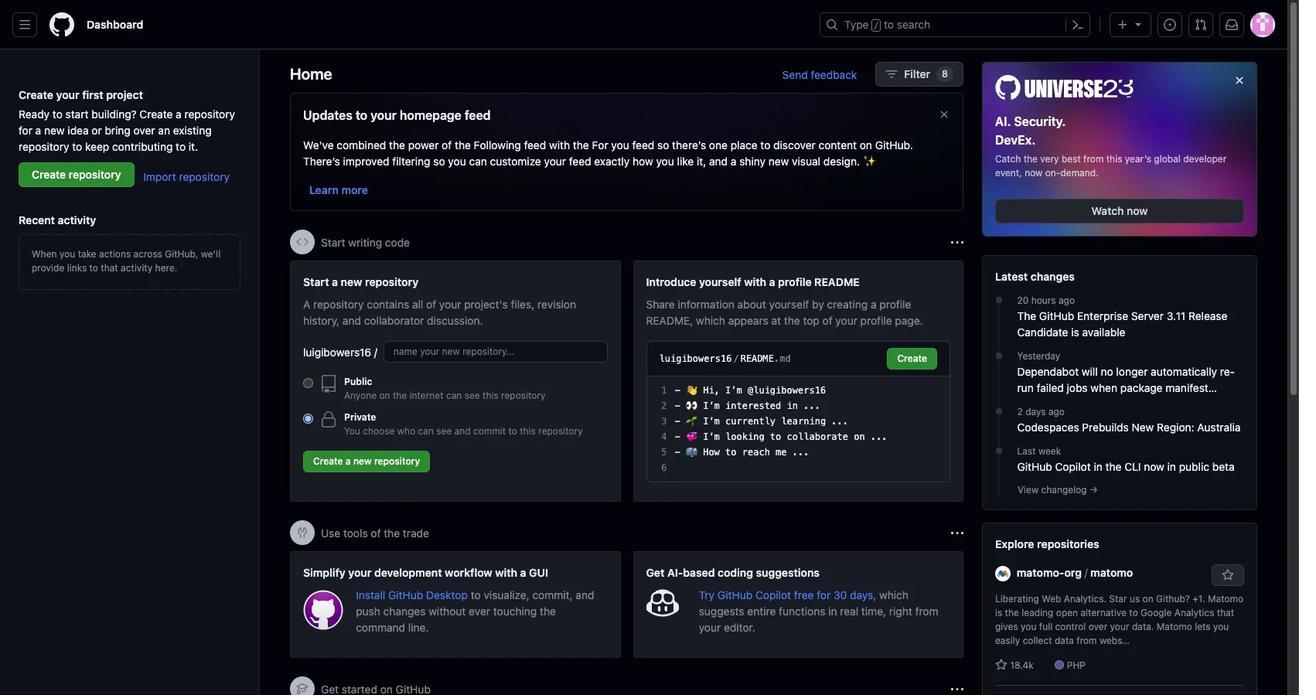 Task type: locate. For each thing, give the bounding box(es) containing it.
how
[[633, 155, 654, 168]]

share
[[646, 298, 675, 311]]

1 vertical spatial see
[[437, 426, 452, 437]]

type / to search
[[845, 18, 931, 31]]

to down take
[[89, 262, 98, 274]]

matomo
[[1091, 566, 1134, 579]]

changes
[[1031, 270, 1075, 283], [1018, 397, 1060, 411], [384, 605, 426, 618]]

profile left page.
[[861, 314, 893, 327]]

project's
[[464, 298, 508, 311]]

keep
[[85, 140, 109, 153]]

ago inside the 20 hours ago the github enterprise server 3.11 release candidate is available
[[1059, 294, 1075, 306]]

close image
[[1234, 74, 1247, 87]]

why am i seeing this? image
[[952, 527, 964, 540], [952, 684, 964, 696]]

/ down collaborator
[[374, 345, 378, 359]]

0 horizontal spatial see
[[437, 426, 452, 437]]

2 vertical spatial from
[[1077, 635, 1098, 647]]

the
[[389, 139, 405, 152], [455, 139, 471, 152], [573, 139, 589, 152], [1024, 153, 1038, 164], [784, 314, 801, 327], [393, 390, 407, 402], [1106, 460, 1122, 473], [384, 527, 400, 540], [540, 605, 556, 618], [1006, 607, 1020, 619]]

your right customize in the left of the page
[[544, 155, 566, 168]]

new inside button
[[354, 456, 372, 467]]

1 horizontal spatial can
[[446, 390, 462, 402]]

none radio inside create a new repository element
[[303, 414, 313, 424]]

the inside last week github copilot in the cli now in public beta
[[1106, 460, 1122, 473]]

your up combined
[[371, 108, 397, 122]]

of right tools
[[371, 527, 381, 540]]

plus image
[[1117, 19, 1130, 31]]

i'm up how
[[703, 432, 720, 443]]

0 vertical spatial that
[[101, 262, 118, 274]]

who
[[398, 426, 416, 437]]

3 - from the top
[[675, 416, 681, 427]]

this right the commit
[[520, 426, 536, 437]]

copilot inside last week github copilot in the cli now in public beta
[[1056, 460, 1092, 473]]

your up discussion.
[[439, 298, 461, 311]]

copilot inside get ai-based coding suggestions element
[[756, 589, 792, 602]]

1 vertical spatial can
[[446, 390, 462, 402]]

None submit
[[888, 348, 938, 370]]

on right us
[[1143, 593, 1154, 605]]

matomo down google
[[1157, 621, 1193, 633]]

0 horizontal spatial yourself
[[699, 275, 742, 289]]

now right cli at the right of the page
[[1145, 460, 1165, 473]]

0 vertical spatial for
[[19, 124, 32, 137]]

create up ready on the left
[[19, 88, 53, 101]]

1 vertical spatial yourself
[[770, 298, 810, 311]]

your inside liberating web analytics. star us on github? +1. matomo is the leading open alternative to google analytics that gives you full control over your data. matomo lets you easily collect data from webs…
[[1111, 621, 1130, 633]]

suggestions
[[756, 566, 820, 580]]

0 horizontal spatial can
[[418, 426, 434, 437]]

ago right the hours
[[1059, 294, 1075, 306]]

try github copilot free for 30 days, link
[[699, 589, 880, 602]]

you left like
[[657, 155, 675, 168]]

to inside private you choose who can see and commit to this repository
[[509, 426, 518, 437]]

1 horizontal spatial which
[[880, 589, 909, 602]]

lock image
[[320, 411, 338, 429]]

which up right
[[880, 589, 909, 602]]

to inside when you take actions across github, we'll provide links to that activity here.
[[89, 262, 98, 274]]

desktop
[[426, 589, 468, 602]]

commit
[[474, 426, 506, 437]]

1 vertical spatial which
[[880, 589, 909, 602]]

/ right org
[[1085, 566, 1088, 579]]

touching
[[494, 605, 537, 618]]

0 horizontal spatial 2
[[662, 401, 667, 412]]

1 why am i seeing this? image from the top
[[952, 527, 964, 540]]

👋
[[686, 385, 698, 396]]

send feedback link
[[783, 66, 858, 82]]

on right anyone
[[379, 390, 390, 402]]

readme down appears
[[741, 354, 775, 364]]

to inside the to visualize, commit, and push changes without ever touching the command line.
[[471, 589, 481, 602]]

1 vertical spatial over
[[1089, 621, 1108, 633]]

1 horizontal spatial matomo
[[1209, 593, 1244, 605]]

of inside a repository contains all of your project's files, revision history, and collaborator discussion.
[[426, 298, 437, 311]]

.md
[[775, 354, 791, 364]]

your up the start
[[56, 88, 79, 101]]

0 horizontal spatial for
[[19, 124, 32, 137]]

github copilot in the cli now in public beta link
[[1018, 459, 1245, 475]]

from right right
[[916, 605, 939, 618]]

try github copilot free for 30 days,
[[699, 589, 880, 602]]

year's
[[1126, 153, 1152, 164]]

latest
[[996, 270, 1029, 283]]

days
[[1026, 406, 1047, 417]]

issue opened image
[[1164, 19, 1177, 31]]

a right creating
[[871, 298, 877, 311]]

1 vertical spatial activity
[[121, 262, 153, 274]]

copilot up entire
[[756, 589, 792, 602]]

create for create your first project ready to start building? create a repository for a new idea or bring over an existing repository to keep contributing to it.
[[19, 88, 53, 101]]

choose
[[363, 426, 395, 437]]

/ inside introduce yourself with a profile readme element
[[734, 354, 739, 364]]

0 horizontal spatial which
[[696, 314, 726, 327]]

from up demand.
[[1084, 153, 1104, 164]]

and inside the we've combined the power of the following feed with the for you feed so there's one place to discover content on github. there's improved filtering so you can customize your feed exactly how you like it, and a shiny new visual design. ✨
[[710, 155, 728, 168]]

✨
[[863, 155, 877, 168]]

triangle down image
[[1133, 18, 1145, 30]]

catch
[[996, 153, 1022, 164]]

1 vertical spatial ago
[[1049, 406, 1065, 417]]

a inside share information about yourself by creating a profile readme, which appears at the top of your profile page.
[[871, 298, 877, 311]]

explore repositories navigation
[[983, 523, 1258, 696]]

a down you
[[346, 456, 351, 467]]

your down suggests
[[699, 621, 721, 634]]

i'm
[[726, 385, 743, 396], [703, 401, 720, 412], [703, 416, 720, 427], [703, 432, 720, 443]]

on inside the we've combined the power of the following feed with the for you feed so there's one place to discover content on github. there's improved filtering so you can customize your feed exactly how you like it, and a shiny new visual design. ✨
[[860, 139, 873, 152]]

dot fill image for dependabot will no longer automatically re- run failed jobs when package manifest changes
[[993, 349, 1005, 362]]

repository inside a repository contains all of your project's files, revision history, and collaborator discussion.
[[313, 298, 364, 311]]

from inside ai. security. devex. catch the very best from this year's global developer event, now on-demand.
[[1084, 153, 1104, 164]]

1 vertical spatial for
[[817, 589, 831, 602]]

luigibowers16 up repo icon
[[303, 345, 371, 359]]

1 horizontal spatial this
[[520, 426, 536, 437]]

over down alternative
[[1089, 621, 1108, 633]]

0 horizontal spatial so
[[434, 155, 445, 168]]

tools image
[[296, 527, 309, 539]]

repository right the commit
[[539, 426, 583, 437]]

create inside button
[[313, 456, 343, 467]]

profile up page.
[[880, 298, 912, 311]]

2 vertical spatial dot fill image
[[993, 405, 1005, 417]]

start writing code
[[321, 236, 410, 249]]

copilot up changelog
[[1056, 460, 1092, 473]]

github inside simplify your development workflow with a gui element
[[388, 589, 423, 602]]

to down us
[[1130, 607, 1139, 619]]

filter image
[[886, 68, 899, 80]]

0 horizontal spatial with
[[495, 566, 518, 580]]

create your first project ready to start building? create a repository for a new idea or bring over an existing repository to keep contributing to it.
[[19, 88, 235, 153]]

can inside private you choose who can see and commit to this repository
[[418, 426, 434, 437]]

to left the start
[[53, 108, 63, 121]]

1 vertical spatial from
[[916, 605, 939, 618]]

public anyone on the internet can see this repository
[[344, 376, 546, 402]]

the left trade
[[384, 527, 400, 540]]

is inside the 20 hours ago the github enterprise server 3.11 release candidate is available
[[1072, 325, 1080, 339]]

and
[[710, 155, 728, 168], [343, 314, 361, 327], [455, 426, 471, 437], [576, 589, 595, 602]]

ago inside 2 days ago codespaces prebuilds new region: australia
[[1049, 406, 1065, 417]]

for left 30
[[817, 589, 831, 602]]

with inside the we've combined the power of the following feed with the for you feed so there's one place to discover content on github. there's improved filtering so you can customize your feed exactly how you like it, and a shiny new visual design. ✨
[[549, 139, 570, 152]]

in
[[787, 401, 799, 412], [1094, 460, 1103, 473], [1168, 460, 1177, 473], [829, 605, 838, 618]]

activity
[[58, 214, 96, 227], [121, 262, 153, 274]]

👀
[[686, 401, 698, 412]]

best
[[1062, 153, 1082, 164]]

1 vertical spatial changes
[[1018, 397, 1060, 411]]

all
[[412, 298, 423, 311]]

data
[[1055, 635, 1075, 647]]

2 down 1
[[662, 401, 667, 412]]

2 dot fill image from the top
[[993, 349, 1005, 362]]

full
[[1040, 621, 1053, 633]]

1 horizontal spatial over
[[1089, 621, 1108, 633]]

this inside ai. security. devex. catch the very best from this year's global developer event, now on-demand.
[[1107, 153, 1123, 164]]

yourself inside share information about yourself by creating a profile readme, which appears at the top of your profile page.
[[770, 298, 810, 311]]

0 horizontal spatial is
[[996, 607, 1003, 619]]

which down information
[[696, 314, 726, 327]]

contributing
[[112, 140, 173, 153]]

start inside create a new repository element
[[303, 275, 329, 289]]

yourself up information
[[699, 275, 742, 289]]

0 vertical spatial see
[[465, 390, 480, 402]]

is
[[1072, 325, 1080, 339], [996, 607, 1003, 619]]

dependabot
[[1018, 365, 1080, 378]]

can right who
[[418, 426, 434, 437]]

on inside 1 - 👋 hi, i'm @luigibowers16 2 - 👀 i'm interested in ... 3 - 🌱 i'm currently learning ... 4 - 💞️ i'm looking to collaborate on ... 5 - 📫 how to reach me ... 6
[[854, 432, 866, 443]]

dot fill image left days at the right of page
[[993, 405, 1005, 417]]

None radio
[[303, 378, 313, 388]]

beta
[[1213, 460, 1235, 473]]

/ right type
[[874, 20, 880, 31]]

/ inside 'type / to search'
[[874, 20, 880, 31]]

of right power
[[442, 139, 452, 152]]

of
[[442, 139, 452, 152], [426, 298, 437, 311], [823, 314, 833, 327], [371, 527, 381, 540]]

now left on- on the right
[[1025, 167, 1043, 178]]

... up learning
[[804, 401, 821, 412]]

0 horizontal spatial this
[[483, 390, 499, 402]]

ago
[[1059, 294, 1075, 306], [1049, 406, 1065, 417]]

a
[[176, 108, 182, 121], [35, 124, 41, 137], [731, 155, 737, 168], [332, 275, 338, 289], [770, 275, 776, 289], [871, 298, 877, 311], [346, 456, 351, 467], [520, 566, 527, 580]]

0 vertical spatial over
[[134, 124, 155, 137]]

0 vertical spatial from
[[1084, 153, 1104, 164]]

in left the real
[[829, 605, 838, 618]]

1 horizontal spatial with
[[549, 139, 570, 152]]

is left the available
[[1072, 325, 1080, 339]]

feed up following at the left top of page
[[465, 108, 491, 122]]

/ inside create a new repository element
[[374, 345, 378, 359]]

0 vertical spatial yourself
[[699, 275, 742, 289]]

2 inside 1 - 👋 hi, i'm @luigibowers16 2 - 👀 i'm interested in ... 3 - 🌱 i'm currently learning ... 4 - 💞️ i'm looking to collaborate on ... 5 - 📫 how to reach me ... 6
[[662, 401, 667, 412]]

so down power
[[434, 155, 445, 168]]

1 vertical spatial that
[[1218, 607, 1235, 619]]

create for create a new repository
[[313, 456, 343, 467]]

the left the very
[[1024, 153, 1038, 164]]

0 vertical spatial can
[[469, 155, 487, 168]]

0 vertical spatial ago
[[1059, 294, 1075, 306]]

0 vertical spatial matomo
[[1209, 593, 1244, 605]]

copilot
[[1056, 460, 1092, 473], [756, 589, 792, 602]]

there's
[[303, 155, 340, 168]]

to right the commit
[[509, 426, 518, 437]]

luigibowers16 for luigibowers16 / readme .md
[[660, 354, 732, 364]]

install
[[356, 589, 386, 602]]

1 vertical spatial readme
[[741, 354, 775, 364]]

your down creating
[[836, 314, 858, 327]]

1 dot fill image from the top
[[993, 294, 1005, 306]]

2
[[662, 401, 667, 412], [1018, 406, 1023, 417]]

1 horizontal spatial activity
[[121, 262, 153, 274]]

dot fill image
[[993, 294, 1005, 306], [993, 349, 1005, 362], [993, 405, 1005, 417]]

1 horizontal spatial see
[[465, 390, 480, 402]]

luigibowers16
[[303, 345, 371, 359], [660, 354, 732, 364]]

actions
[[99, 248, 131, 260]]

page.
[[896, 314, 924, 327]]

0 vertical spatial dot fill image
[[993, 294, 1005, 306]]

on-
[[1046, 167, 1061, 178]]

1
[[662, 385, 667, 396]]

mortar board image
[[296, 683, 309, 696]]

1 vertical spatial dot fill image
[[993, 349, 1005, 362]]

luigibowers16 for luigibowers16 /
[[303, 345, 371, 359]]

with up visualize,
[[495, 566, 518, 580]]

region:
[[1158, 421, 1195, 434]]

1 horizontal spatial for
[[817, 589, 831, 602]]

view changelog →
[[1018, 484, 1099, 496]]

0 vertical spatial is
[[1072, 325, 1080, 339]]

1 vertical spatial now
[[1127, 204, 1149, 217]]

to up ever
[[471, 589, 481, 602]]

0 horizontal spatial copilot
[[756, 589, 792, 602]]

None radio
[[303, 414, 313, 424]]

1 horizontal spatial so
[[658, 139, 670, 152]]

create up recent activity
[[32, 168, 66, 181]]

we'll
[[201, 248, 221, 260]]

1 horizontal spatial 2
[[1018, 406, 1023, 417]]

dot fill image left 20
[[993, 294, 1005, 306]]

import
[[143, 170, 176, 183]]

contains
[[367, 298, 409, 311]]

luigibowers16 inside introduce yourself with a profile readme element
[[660, 354, 732, 364]]

updates
[[303, 108, 353, 122]]

your inside the we've combined the power of the following feed with the for you feed so there's one place to discover content on github. there's improved filtering so you can customize your feed exactly how you like it, and a shiny new visual design. ✨
[[544, 155, 566, 168]]

0 vertical spatial start
[[321, 236, 346, 249]]

2 horizontal spatial with
[[745, 275, 767, 289]]

now
[[1025, 167, 1043, 178], [1127, 204, 1149, 217], [1145, 460, 1165, 473]]

this inside the public anyone on the internet can see this repository
[[483, 390, 499, 402]]

which inside share information about yourself by creating a profile readme, which appears at the top of your profile page.
[[696, 314, 726, 327]]

2 why am i seeing this? image from the top
[[952, 684, 964, 696]]

start a new repository
[[303, 275, 419, 289]]

2 horizontal spatial can
[[469, 155, 487, 168]]

and right commit,
[[576, 589, 595, 602]]

4 - from the top
[[675, 432, 681, 443]]

ago up codespaces
[[1049, 406, 1065, 417]]

your inside simplify your development workflow with a gui element
[[348, 566, 372, 580]]

/ inside explore repositories navigation
[[1085, 566, 1088, 579]]

1 vertical spatial is
[[996, 607, 1003, 619]]

0 horizontal spatial activity
[[58, 214, 96, 227]]

explore element
[[983, 62, 1258, 696]]

this up the commit
[[483, 390, 499, 402]]

- right 3
[[675, 416, 681, 427]]

you right lets
[[1214, 621, 1230, 633]]

re-
[[1221, 365, 1236, 378]]

repository down who
[[374, 456, 420, 467]]

a up "existing"
[[176, 108, 182, 121]]

2 vertical spatial changes
[[384, 605, 426, 618]]

explore repositories
[[996, 537, 1100, 551]]

1 vertical spatial why am i seeing this? image
[[952, 684, 964, 696]]

the left for on the left of page
[[573, 139, 589, 152]]

2 vertical spatial can
[[418, 426, 434, 437]]

0 vertical spatial readme
[[815, 275, 860, 289]]

event,
[[996, 167, 1023, 178]]

changes inside the to visualize, commit, and push changes without ever touching the command line.
[[384, 605, 426, 618]]

1 horizontal spatial that
[[1218, 607, 1235, 619]]

recent activity
[[19, 214, 96, 227]]

activity inside when you take actions across github, we'll provide links to that activity here.
[[121, 262, 153, 274]]

new down writing at the left of page
[[341, 275, 362, 289]]

the inside the to visualize, commit, and push changes without ever touching the command line.
[[540, 605, 556, 618]]

dot fill image left the yesterday
[[993, 349, 1005, 362]]

your up install
[[348, 566, 372, 580]]

github down development in the left of the page
[[388, 589, 423, 602]]

why am i seeing this? image for tools icon
[[952, 527, 964, 540]]

new inside the we've combined the power of the following feed with the for you feed so there's one place to discover content on github. there's improved filtering so you can customize your feed exactly how you like it, and a shiny new visual design. ✨
[[769, 155, 790, 168]]

2 vertical spatial profile
[[861, 314, 893, 327]]

create a new repository element
[[303, 274, 608, 479]]

with left for on the left of page
[[549, 139, 570, 152]]

can
[[469, 155, 487, 168], [446, 390, 462, 402], [418, 426, 434, 437]]

the down commit,
[[540, 605, 556, 618]]

0 vertical spatial now
[[1025, 167, 1043, 178]]

create down lock icon
[[313, 456, 343, 467]]

and inside the to visualize, commit, and push changes without ever touching the command line.
[[576, 589, 595, 602]]

0 vertical spatial copilot
[[1056, 460, 1092, 473]]

0 vertical spatial why am i seeing this? image
[[952, 527, 964, 540]]

activity up take
[[58, 214, 96, 227]]

1 vertical spatial this
[[483, 390, 499, 402]]

last
[[1018, 445, 1036, 457]]

2 horizontal spatial this
[[1107, 153, 1123, 164]]

1 horizontal spatial copilot
[[1056, 460, 1092, 473]]

2 vertical spatial this
[[520, 426, 536, 437]]

- right 5
[[675, 447, 681, 458]]

luigibowers16 inside create a new repository element
[[303, 345, 371, 359]]

1 vertical spatial start
[[303, 275, 329, 289]]

matomo down star this repository image at the bottom right of the page
[[1209, 593, 1244, 605]]

star image
[[996, 659, 1008, 671]]

that right analytics
[[1218, 607, 1235, 619]]

20 hours ago the github enterprise server 3.11 release candidate is available
[[1018, 294, 1228, 339]]

latest changes
[[996, 270, 1075, 283]]

0 horizontal spatial over
[[134, 124, 155, 137]]

- right 4
[[675, 432, 681, 443]]

idea
[[68, 124, 89, 137]]

0 horizontal spatial matomo
[[1157, 621, 1193, 633]]

you inside when you take actions across github, we'll provide links to that activity here.
[[60, 248, 75, 260]]

a inside button
[[346, 456, 351, 467]]

one
[[709, 139, 728, 152]]

dot fill image for codespaces prebuilds new region: australia
[[993, 405, 1005, 417]]

1 horizontal spatial is
[[1072, 325, 1080, 339]]

so left there's
[[658, 139, 670, 152]]

your inside "create your first project ready to start building? create a repository for a new idea or bring over an existing repository to keep contributing to it."
[[56, 88, 79, 101]]

your up webs…
[[1111, 621, 1130, 633]]

see inside private you choose who can see and commit to this repository
[[437, 426, 452, 437]]

that down actions at the left of page
[[101, 262, 118, 274]]

with up about
[[745, 275, 767, 289]]

see up private you choose who can see and commit to this repository
[[465, 390, 480, 402]]

- left 👀
[[675, 401, 681, 412]]

...
[[804, 401, 821, 412], [832, 416, 849, 427], [871, 432, 888, 443], [793, 447, 810, 458]]

looking
[[726, 432, 765, 443]]

yourself up at
[[770, 298, 810, 311]]

and down one
[[710, 155, 728, 168]]

command
[[356, 621, 406, 634]]

0 vertical spatial activity
[[58, 214, 96, 227]]

1 horizontal spatial luigibowers16
[[660, 354, 732, 364]]

1 horizontal spatial yourself
[[770, 298, 810, 311]]

1 vertical spatial profile
[[880, 298, 912, 311]]

1 vertical spatial with
[[745, 275, 767, 289]]

the left following at the left top of page
[[455, 139, 471, 152]]

1 vertical spatial matomo
[[1157, 621, 1193, 633]]

following
[[474, 139, 521, 152]]

for inside "create your first project ready to start building? create a repository for a new idea or bring over an existing repository to keep contributing to it."
[[19, 124, 32, 137]]

0 horizontal spatial luigibowers16
[[303, 345, 371, 359]]

0 horizontal spatial that
[[101, 262, 118, 274]]

is up gives at the right bottom
[[996, 607, 1003, 619]]

the inside the public anyone on the internet can see this repository
[[393, 390, 407, 402]]

2 vertical spatial now
[[1145, 460, 1165, 473]]

last week github copilot in the cli now in public beta
[[1018, 445, 1235, 473]]

3 dot fill image from the top
[[993, 405, 1005, 417]]

start up a
[[303, 275, 329, 289]]

0 vertical spatial this
[[1107, 153, 1123, 164]]

luigibowers16 / readme .md
[[660, 354, 791, 364]]

so
[[658, 139, 670, 152], [434, 155, 445, 168]]

0 vertical spatial which
[[696, 314, 726, 327]]

analytics.
[[1065, 593, 1107, 605]]

1 vertical spatial copilot
[[756, 589, 792, 602]]

share information about yourself by creating a profile readme, which appears at the top of your profile page.
[[646, 298, 924, 327]]

0 vertical spatial with
[[549, 139, 570, 152]]

jobs
[[1067, 381, 1088, 394]]



Task type: describe. For each thing, give the bounding box(es) containing it.
view changelog → link
[[1018, 484, 1099, 496]]

here.
[[155, 262, 177, 274]]

why am i seeing this? image for "mortar board" image
[[952, 684, 964, 696]]

server
[[1132, 309, 1164, 322]]

git pull request image
[[1195, 19, 1208, 31]]

repository up "existing"
[[185, 108, 235, 121]]

currently
[[726, 416, 776, 427]]

repository inside button
[[374, 456, 420, 467]]

google
[[1141, 607, 1173, 619]]

@matomo-org profile image
[[996, 566, 1011, 582]]

to inside liberating web analytics. star us on github? +1. matomo is the leading open alternative to google analytics that gives you full control over your data. matomo lets you easily collect data from webs…
[[1130, 607, 1139, 619]]

cli
[[1125, 460, 1142, 473]]

i'm right hi,
[[726, 385, 743, 396]]

repository down keep
[[69, 168, 121, 181]]

ai. security. devex. catch the very best from this year's global developer event, now on-demand.
[[996, 114, 1227, 178]]

is inside liberating web analytics. star us on github? +1. matomo is the leading open alternative to google analytics that gives you full control over your data. matomo lets you easily collect data from webs…
[[996, 607, 1003, 619]]

send feedback
[[783, 68, 858, 81]]

in up →
[[1094, 460, 1103, 473]]

on inside the public anyone on the internet can see this repository
[[379, 390, 390, 402]]

a inside the we've combined the power of the following feed with the for you feed so there's one place to discover content on github. there's improved filtering so you can customize your feed exactly how you like it, and a shiny new visual design. ✨
[[731, 155, 737, 168]]

editor.
[[724, 621, 756, 634]]

repository down ready on the left
[[19, 140, 69, 153]]

repository inside the public anyone on the internet can see this repository
[[501, 390, 546, 402]]

alternative
[[1081, 607, 1127, 619]]

ai.
[[996, 114, 1012, 128]]

ago for prebuilds
[[1049, 406, 1065, 417]]

to right how
[[726, 447, 737, 458]]

github inside last week github copilot in the cli now in public beta
[[1018, 460, 1053, 473]]

at
[[772, 314, 781, 327]]

for inside get ai-based coding suggestions element
[[817, 589, 831, 602]]

public
[[1180, 460, 1210, 473]]

when
[[1091, 381, 1118, 394]]

5 - from the top
[[675, 447, 681, 458]]

@luigibowers16
[[748, 385, 826, 396]]

Repository name text field
[[384, 341, 608, 363]]

from inside liberating web analytics. star us on github? +1. matomo is the leading open alternative to google analytics that gives you full control over your data. matomo lets you easily collect data from webs…
[[1077, 635, 1098, 647]]

collaborate
[[787, 432, 849, 443]]

github desktop image
[[303, 590, 344, 631]]

power
[[408, 139, 439, 152]]

github inside the 20 hours ago the github enterprise server 3.11 release candidate is available
[[1040, 309, 1075, 322]]

can inside the public anyone on the internet can see this repository
[[446, 390, 462, 402]]

data.
[[1133, 621, 1155, 633]]

x image
[[939, 108, 951, 121]]

coding
[[718, 566, 754, 580]]

for
[[592, 139, 609, 152]]

simplify your development workflow with a gui element
[[290, 552, 621, 658]]

trade
[[403, 527, 429, 540]]

the up filtering
[[389, 139, 405, 152]]

type
[[845, 18, 869, 31]]

none submit inside introduce yourself with a profile readme element
[[888, 348, 938, 370]]

and inside a repository contains all of your project's files, revision history, and collaborator discussion.
[[343, 314, 361, 327]]

you up exactly
[[612, 139, 630, 152]]

files,
[[511, 298, 535, 311]]

you
[[344, 426, 361, 437]]

feed left exactly
[[569, 155, 592, 168]]

/ for type / to search
[[874, 20, 880, 31]]

repository inside private you choose who can see and commit to this repository
[[539, 426, 583, 437]]

that inside when you take actions across github, we'll provide links to that activity here.
[[101, 262, 118, 274]]

create repository link
[[19, 162, 134, 187]]

to up combined
[[356, 108, 368, 122]]

a left gui at bottom
[[520, 566, 527, 580]]

customize
[[490, 155, 541, 168]]

github inside get ai-based coding suggestions element
[[718, 589, 753, 602]]

your inside the which suggests entire functions in real time, right from your editor.
[[699, 621, 721, 634]]

to visualize, commit, and push changes without ever touching the command line.
[[356, 589, 595, 634]]

the inside liberating web analytics. star us on github? +1. matomo is the leading open alternative to google analytics that gives you full control over your data. matomo lets you easily collect data from webs…
[[1006, 607, 1020, 619]]

the github enterprise server 3.11 release candidate is available link
[[1018, 308, 1245, 340]]

0 vertical spatial profile
[[779, 275, 812, 289]]

filter
[[905, 67, 931, 80]]

which inside the which suggests entire functions in real time, right from your editor.
[[880, 589, 909, 602]]

longer
[[1117, 365, 1149, 378]]

create for create repository
[[32, 168, 66, 181]]

over inside "create your first project ready to start building? create a repository for a new idea or bring over an existing repository to keep contributing to it."
[[134, 124, 155, 137]]

the inside share information about yourself by creating a profile readme, which appears at the top of your profile page.
[[784, 314, 801, 327]]

/ for luigibowers16 / readme .md
[[734, 354, 739, 364]]

global
[[1155, 153, 1181, 164]]

over inside liberating web analytics. star us on github? +1. matomo is the leading open alternative to google analytics that gives you full control over your data. matomo lets you easily collect data from webs…
[[1089, 621, 1108, 633]]

the inside ai. security. devex. catch the very best from this year's global developer event, now on-demand.
[[1024, 153, 1038, 164]]

open
[[1057, 607, 1079, 619]]

create repository
[[32, 168, 121, 181]]

me
[[776, 447, 787, 458]]

homepage image
[[50, 12, 74, 37]]

universe23 image
[[996, 75, 1134, 99]]

learn more
[[309, 183, 368, 197]]

2 vertical spatial with
[[495, 566, 518, 580]]

will
[[1082, 365, 1099, 378]]

introduce yourself with a profile readme element
[[633, 261, 964, 502]]

to left it.
[[176, 140, 186, 153]]

dot fill image
[[993, 445, 1005, 457]]

automatically
[[1151, 365, 1218, 378]]

dashboard link
[[80, 12, 150, 37]]

in inside the which suggests entire functions in real time, right from your editor.
[[829, 605, 838, 618]]

a up history,
[[332, 275, 338, 289]]

notifications image
[[1226, 19, 1239, 31]]

dashboard
[[87, 18, 143, 31]]

to left search
[[884, 18, 895, 31]]

analytics
[[1175, 607, 1215, 619]]

repo image
[[320, 375, 338, 394]]

your inside share information about yourself by creating a profile readme, which appears at the top of your profile page.
[[836, 314, 858, 327]]

across
[[134, 248, 162, 260]]

2 inside 2 days ago codespaces prebuilds new region: australia
[[1018, 406, 1023, 417]]

provide
[[32, 262, 64, 274]]

simplify your development workflow with a gui
[[303, 566, 549, 580]]

get ai-based coding suggestions element
[[633, 552, 964, 658]]

new inside "create your first project ready to start building? create a repository for a new idea or bring over an existing repository to keep contributing to it."
[[44, 124, 65, 137]]

i'm right 🌱
[[703, 416, 720, 427]]

send
[[783, 68, 808, 81]]

explore
[[996, 537, 1035, 551]]

a up share information about yourself by creating a profile readme, which appears at the top of your profile page.
[[770, 275, 776, 289]]

top
[[803, 314, 820, 327]]

project
[[106, 88, 143, 101]]

to down idea
[[72, 140, 82, 153]]

now inside last week github copilot in the cli now in public beta
[[1145, 460, 1165, 473]]

start for start writing code
[[321, 236, 346, 249]]

us
[[1130, 593, 1141, 605]]

to up me
[[771, 432, 782, 443]]

/ for luigibowers16 /
[[374, 345, 378, 359]]

filtering
[[393, 155, 431, 168]]

see inside the public anyone on the internet can see this repository
[[465, 390, 480, 402]]

💞️
[[686, 432, 698, 443]]

... right collaborate
[[871, 432, 888, 443]]

0 vertical spatial changes
[[1031, 270, 1075, 283]]

it,
[[697, 155, 707, 168]]

0 vertical spatial so
[[658, 139, 670, 152]]

a down ready on the left
[[35, 124, 41, 137]]

... up collaborate
[[832, 416, 849, 427]]

that inside liberating web analytics. star us on github? +1. matomo is the leading open alternative to google analytics that gives you full control over your data. matomo lets you easily collect data from webs…
[[1218, 607, 1235, 619]]

of inside share information about yourself by creating a profile readme, which appears at the top of your profile page.
[[823, 314, 833, 327]]

we've
[[303, 139, 334, 152]]

6
[[662, 463, 667, 474]]

in left public
[[1168, 460, 1177, 473]]

→
[[1090, 484, 1099, 496]]

codespaces prebuilds new region: australia link
[[1018, 419, 1245, 435]]

to inside the we've combined the power of the following feed with the for you feed so there's one place to discover content on github. there's improved filtering so you can customize your feed exactly how you like it, and a shiny new visual design. ✨
[[761, 139, 771, 152]]

1 - from the top
[[675, 385, 681, 396]]

0 horizontal spatial readme
[[741, 354, 775, 364]]

recent
[[19, 214, 55, 227]]

history,
[[303, 314, 340, 327]]

ago for github
[[1059, 294, 1075, 306]]

prebuilds
[[1083, 421, 1130, 434]]

available
[[1083, 325, 1126, 339]]

functions
[[779, 605, 826, 618]]

private you choose who can see and commit to this repository
[[344, 412, 583, 437]]

yesterday dependabot will no longer automatically re- run failed jobs when package manifest changes
[[1018, 350, 1236, 411]]

release
[[1189, 309, 1228, 322]]

ai-
[[668, 566, 684, 580]]

from inside the which suggests entire functions in real time, right from your editor.
[[916, 605, 939, 618]]

1 vertical spatial so
[[434, 155, 445, 168]]

exactly
[[595, 155, 630, 168]]

dot fill image for the github enterprise server 3.11 release candidate is available
[[993, 294, 1005, 306]]

import repository
[[143, 170, 230, 183]]

feed up customize in the left of the page
[[524, 139, 546, 152]]

... right me
[[793, 447, 810, 458]]

can inside the we've combined the power of the following feed with the for you feed so there's one place to discover content on github. there's improved filtering so you can customize your feed exactly how you like it, and a shiny new visual design. ✨
[[469, 155, 487, 168]]

feed up how
[[633, 139, 655, 152]]

i'm down hi,
[[703, 401, 720, 412]]

no
[[1101, 365, 1114, 378]]

your inside a repository contains all of your project's files, revision history, and collaborator discussion.
[[439, 298, 461, 311]]

on inside liberating web analytics. star us on github? +1. matomo is the leading open alternative to google analytics that gives you full control over your data. matomo lets you easily collect data from webs…
[[1143, 593, 1154, 605]]

why am i seeing this? image
[[952, 236, 964, 249]]

repository down it.
[[179, 170, 230, 183]]

github.
[[876, 139, 914, 152]]

start
[[65, 108, 89, 121]]

homepage
[[400, 108, 462, 122]]

hours
[[1032, 294, 1057, 306]]

learn
[[309, 183, 339, 197]]

repository up contains
[[365, 275, 419, 289]]

lets
[[1196, 621, 1211, 633]]

changes inside yesterday dependabot will no longer automatically re- run failed jobs when package manifest changes
[[1018, 397, 1060, 411]]

command palette image
[[1072, 19, 1085, 31]]

2 - from the top
[[675, 401, 681, 412]]

home
[[290, 65, 332, 83]]

yesterday
[[1018, 350, 1061, 362]]

visualize,
[[484, 589, 530, 602]]

you up collect
[[1021, 621, 1037, 633]]

you right filtering
[[448, 155, 466, 168]]

now inside ai. security. devex. catch the very best from this year's global developer event, now on-demand.
[[1025, 167, 1043, 178]]

candidate
[[1018, 325, 1069, 339]]

code image
[[296, 236, 309, 248]]

start for start a new repository
[[303, 275, 329, 289]]

public
[[344, 376, 373, 388]]

in inside 1 - 👋 hi, i'm @luigibowers16 2 - 👀 i'm interested in ... 3 - 🌱 i'm currently learning ... 4 - 💞️ i'm looking to collaborate on ... 5 - 📫 how to reach me ... 6
[[787, 401, 799, 412]]

org
[[1065, 566, 1082, 579]]

of inside the we've combined the power of the following feed with the for you feed so there's one place to discover content on github. there's improved filtering so you can customize your feed exactly how you like it, and a shiny new visual design. ✨
[[442, 139, 452, 152]]

a
[[303, 298, 311, 311]]

leading
[[1022, 607, 1054, 619]]

control
[[1056, 621, 1087, 633]]

1 horizontal spatial readme
[[815, 275, 860, 289]]

push
[[356, 605, 381, 618]]

web
[[1042, 593, 1062, 605]]

like
[[677, 155, 694, 168]]

create up an
[[140, 108, 173, 121]]

take
[[78, 248, 97, 260]]

this inside private you choose who can see and commit to this repository
[[520, 426, 536, 437]]

week
[[1039, 445, 1062, 457]]

none radio inside create a new repository element
[[303, 378, 313, 388]]

and inside private you choose who can see and commit to this repository
[[455, 426, 471, 437]]

star this repository image
[[1223, 569, 1235, 582]]



Task type: vqa. For each thing, say whether or not it's contained in the screenshot.


